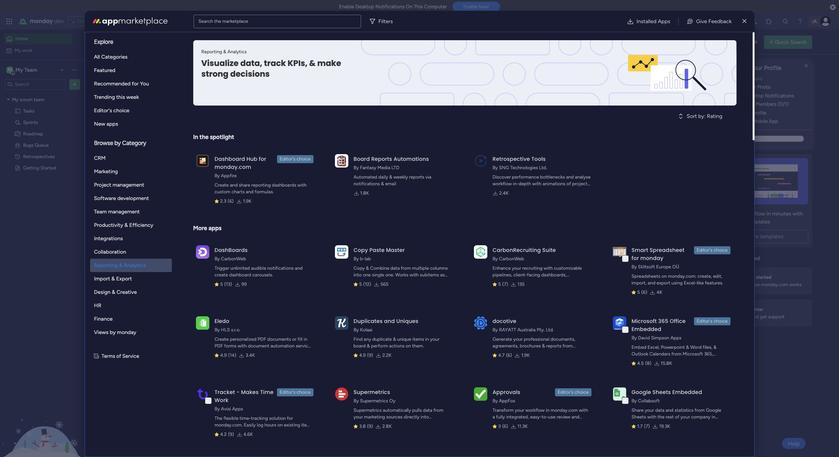 Task type: vqa. For each thing, say whether or not it's contained in the screenshot.


Task type: describe. For each thing, give the bounding box(es) containing it.
combine
[[370, 265, 389, 271]]

export
[[116, 275, 132, 282]]

dashboard
[[229, 272, 251, 278]]

excel-
[[684, 280, 697, 286]]

& inside enhance your recruiting with customizable pipelines, client-facing dashboards, automation & more.
[[518, 279, 521, 284]]

with inside share your data and statistics from google sheets with the rest of your company in monday!
[[648, 414, 657, 420]]

4.9 for by
[[220, 352, 227, 358]]

items inside 'find any duplicate & unique items in your board & perform actions on them.'
[[413, 336, 424, 342]]

give for give feedback
[[725, 39, 735, 45]]

by inside eledo by hls s.r.o.
[[215, 327, 220, 333]]

reporting for reporting & analytics visualize data, track kpis, & make strong decisions
[[201, 49, 222, 55]]

forms
[[224, 343, 236, 349]]

monday.com inside generate your professional documents, agreements, brochures & reports from monday.com
[[493, 350, 520, 356]]

for inside the flexible time-tracking solution for monday.com. easily log hours on existing items and subitems.
[[287, 415, 293, 421]]

editor's for monday
[[697, 247, 713, 253]]

by inside google sheets embedded by collabsoft
[[632, 398, 637, 404]]

company
[[691, 414, 711, 420]]

into inside copy & combine data from multiple columns into one single one. works with subitems as well!
[[354, 272, 362, 278]]

feed
[[155, 184, 167, 191]]

1.8k
[[360, 190, 369, 196]]

desktop for enable desktop notifications
[[745, 93, 764, 99]]

google inside google sheets embedded by collabsoft
[[632, 388, 651, 396]]

collaboration
[[94, 249, 126, 255]]

else
[[215, 357, 223, 362]]

(14)
[[228, 352, 236, 358]]

professional
[[524, 336, 550, 342]]

new apps
[[94, 121, 118, 127]]

approvals
[[493, 388, 521, 396]]

and inside the flexible time-tracking solution for monday.com. easily log hours on existing items and subitems.
[[215, 429, 222, 435]]

smart spreadsheet for monday
[[632, 246, 685, 262]]

workspaces inside good morning, christina! quickly access your recent boards, inbox and workspaces
[[226, 42, 255, 48]]

3 monday dev > my team > my scrum team link from the left
[[413, 81, 512, 157]]

ltd. for docotive
[[546, 327, 554, 333]]

& right design
[[112, 289, 115, 295]]

into inside supermetrics automatically pulls data from your marketing sources directly into monday.com
[[421, 414, 429, 420]]

circle o image for enable
[[722, 93, 726, 98]]

track
[[264, 58, 286, 69]]

sort
[[687, 113, 697, 119]]

lottie animation image
[[0, 389, 85, 457]]

for inside dashboard hub for monday.com
[[259, 155, 266, 163]]

support
[[768, 314, 785, 320]]

carbonweb inside carbonrecruiting suite by carbonweb
[[499, 256, 524, 262]]

2 vertical spatial apps
[[232, 406, 243, 412]]

5 for carbonweb
[[220, 281, 223, 287]]

3.8 (9)
[[359, 424, 373, 429]]

start
[[240, 240, 251, 246]]

dashboard hub for monday.com
[[215, 155, 266, 171]]

and inside transform your workflow in monday.com with a fully integrated, easy-to-use review and approval tool.
[[572, 414, 580, 420]]

spreadsheets
[[632, 273, 661, 279]]

apps for more apps
[[209, 224, 222, 232]]

& up the email
[[389, 174, 392, 180]]

close update feed (inbox) image
[[124, 184, 132, 192]]

6 > from the left
[[381, 147, 384, 153]]

in inside create personalized pdf documents or fill in pdf forms with document automation service eledo. just build your template, everything else is automatic.
[[304, 336, 307, 342]]

give feedback button
[[682, 15, 737, 28]]

generate
[[493, 336, 512, 342]]

by inside copy paste master by b-lab
[[354, 256, 359, 262]]

your inside boost your workflow in minutes with ready-made templates
[[731, 210, 742, 217]]

1.9k for formulas.
[[243, 198, 252, 204]]

& inside copy & combine data from multiple columns into one single one. works with subitems as well!
[[366, 265, 369, 271]]

app logo image for transform your workflow in monday.com with a fully integrated, easy-to-use review and approval tool.
[[474, 387, 487, 401]]

& right kpis,
[[309, 58, 315, 69]]

select product image
[[6, 18, 13, 25]]

tasks
[[23, 108, 34, 114]]

help image
[[797, 18, 804, 25]]

them.
[[412, 343, 424, 349]]

1 image
[[742, 14, 748, 21]]

3 monday dev > my team > my scrum team from the left
[[330, 147, 417, 153]]

(7) for google
[[644, 424, 650, 429]]

notifications image
[[722, 18, 728, 25]]

automated
[[354, 174, 377, 180]]

circle o image for upload
[[722, 85, 726, 90]]

app logo image for supermetrics automatically pulls data from your marketing sources directly into monday.com
[[335, 387, 348, 401]]

1 horizontal spatial lottie animation element
[[522, 29, 711, 55]]

your down 'collabsoft'
[[645, 407, 654, 413]]

copy for &
[[354, 265, 365, 271]]

0 horizontal spatial dapulse x slim image
[[743, 17, 747, 25]]

& left word
[[686, 344, 689, 350]]

decisions
[[230, 68, 270, 79]]

automation inside create personalized pdf documents or fill in pdf forms with document automation service eledo. just build your template, everything else is automatic.
[[271, 343, 295, 349]]

1 > from the left
[[167, 147, 170, 153]]

365
[[658, 317, 669, 325]]

create,
[[698, 273, 712, 279]]

build
[[239, 350, 249, 356]]

ready-
[[716, 218, 732, 225]]

document
[[248, 343, 269, 349]]

with inside create personalized pdf documents or fill in pdf forms with document automation service eledo. just build your template, everything else is automatic.
[[238, 343, 247, 349]]

files,
[[703, 344, 713, 350]]

embed
[[632, 344, 647, 350]]

apps marketplace image
[[93, 17, 167, 25]]

single
[[372, 272, 384, 278]]

trending this week
[[94, 94, 139, 100]]

& left efficiency
[[124, 222, 128, 228]]

& up export
[[119, 262, 123, 268]]

from inside copy & combine data from multiple columns into one single one. works with subitems as well!
[[401, 265, 411, 271]]

1 horizontal spatial dapulse x slim image
[[802, 62, 811, 70]]

help button
[[782, 438, 806, 449]]

notifications for enable desktop notifications on this computer
[[375, 4, 405, 10]]

help center learn and get support
[[739, 306, 785, 320]]

retrospectives inside list box
[[23, 154, 55, 159]]

learn for getting
[[739, 282, 750, 287]]

4 > from the left
[[286, 147, 289, 153]]

create for create and share reporting dashboards with custom charts and formulas.
[[215, 182, 229, 188]]

2.3 (6)
[[220, 198, 234, 204]]

public board image for getting started
[[14, 165, 21, 171]]

charts inside discover performance bottlenecks and analyse workflow in-depth with animations of project history, charts and statistics.
[[509, 188, 522, 193]]

of inside discover performance bottlenecks and analyse workflow in-depth with animations of project history, charts and statistics.
[[567, 181, 571, 187]]

editor's choice down trending this week
[[94, 107, 129, 114]]

collaborating
[[252, 240, 284, 246]]

create personalized pdf documents or fill in pdf forms with document automation service eledo. just build your template, everything else is automatic.
[[215, 336, 311, 362]]

check circle image
[[722, 76, 726, 81]]

notifications inside automated daily & weekly reports via notifications & email
[[354, 181, 380, 187]]

editor's up review
[[558, 389, 574, 395]]

& up visualize
[[223, 49, 226, 55]]

agreements,
[[493, 343, 519, 349]]

(9) for by
[[367, 424, 373, 429]]

carbonweb inside dashboards by carbonweb
[[221, 256, 246, 262]]

reports inside generate your professional documents, agreements, brochures & reports from monday.com
[[546, 343, 562, 349]]

by for browse
[[114, 139, 121, 147]]

8 > from the left
[[476, 147, 478, 153]]

fill
[[298, 336, 303, 342]]

charts inside create and share reporting dashboards with custom charts and formulas.
[[232, 189, 245, 195]]

add to favorites image
[[204, 136, 211, 143]]

and inside spreadsheets on monday.com: create, edit, import, and export using excel-like features.
[[648, 280, 656, 286]]

choice for time
[[297, 389, 311, 395]]

to-
[[542, 414, 548, 420]]

boost
[[716, 210, 730, 217]]

inbox image
[[736, 18, 743, 25]]

b-
[[360, 256, 365, 262]]

5 down import, at the right bottom
[[637, 290, 640, 295]]

app logo image for copy & combine data from multiple columns into one single one. works with subitems as well!
[[335, 245, 348, 259]]

circle o image for invite
[[722, 102, 726, 107]]

project management
[[94, 182, 144, 188]]

more.
[[522, 279, 534, 284]]

my inside button
[[15, 47, 21, 53]]

banner logo image
[[606, 40, 729, 106]]

automation inside enhance your recruiting with customizable pipelines, client-facing dashboards, automation & more.
[[493, 279, 517, 284]]

getting started
[[23, 165, 56, 171]]

kpis,
[[288, 58, 307, 69]]

templates inside button
[[760, 233, 784, 240]]

appfox
[[499, 398, 515, 404]]

roy mann image
[[139, 207, 153, 220]]

by appfox
[[493, 398, 515, 404]]

app logo image for generate your professional documents, agreements, brochures & reports from monday.com
[[474, 316, 487, 330]]

from inside share your data and statistics from google sheets with the rest of your company in monday!
[[695, 407, 705, 413]]

by inside the retrospective tools by sng technologies ltd.
[[493, 165, 498, 171]]

google inside share your data and statistics from google sheets with the rest of your company in monday!
[[706, 407, 721, 413]]

microsoft inside microsoft 365 office embedded
[[632, 317, 657, 325]]

(12)
[[363, 281, 371, 287]]

editor's for monday.com
[[280, 156, 296, 162]]

monday dev
[[30, 17, 64, 25]]

your for complete
[[750, 64, 763, 72]]

analytics for reporting & analytics visualize data, track kpis, & make strong decisions
[[227, 49, 247, 55]]

& down daily
[[381, 181, 384, 187]]

microsoft inside embed excel, powerpoint & word files, & outlook calendars from microsoft 365, onedrive & sharepoint
[[683, 351, 703, 357]]

sheets inside share your data and statistics from google sheets with the rest of your company in monday!
[[632, 414, 646, 420]]

editor's choice for monday
[[697, 247, 728, 253]]

in
[[193, 133, 198, 141]]

0 horizontal spatial public board image
[[14, 108, 21, 114]]

2.2k
[[383, 352, 392, 358]]

s.r.o.
[[231, 327, 241, 333]]

find any duplicate & unique items in your board & perform actions on them.
[[354, 336, 440, 349]]

retrospectives inside quick search results list box
[[142, 136, 179, 142]]

monday.com inside supermetrics automatically pulls data from your marketing sources directly into monday.com
[[354, 421, 381, 427]]

monday.com inside dashboard hub for monday.com
[[215, 163, 251, 171]]

& down any
[[367, 343, 370, 349]]

your inside good morning, christina! quickly access your recent boards, inbox and workspaces
[[153, 42, 164, 48]]

2.8k
[[382, 424, 392, 429]]

paste
[[370, 246, 385, 254]]

quick search
[[775, 39, 807, 45]]

documents,
[[551, 336, 576, 342]]

1 vertical spatial lottie animation element
[[0, 389, 85, 457]]

actions
[[389, 343, 405, 349]]

app logo image for create personalized pdf documents or fill in pdf forms with document automation service eledo. just build your template, everything else is automatic.
[[196, 316, 209, 330]]

with inside create and share reporting dashboards with custom charts and formulas.
[[298, 182, 307, 188]]

good morning, christina! quickly access your recent boards, inbox and workspaces
[[116, 35, 255, 48]]

0 horizontal spatial get
[[732, 255, 740, 261]]

team inside list box
[[34, 97, 44, 102]]

views
[[94, 329, 109, 335]]

software development
[[94, 195, 149, 201]]

& right files,
[[714, 344, 717, 350]]

get inside help center learn and get support
[[760, 314, 767, 320]]

(7) for carbonrecruiting
[[502, 281, 508, 287]]

complete for complete your profile
[[722, 64, 749, 72]]

office
[[670, 317, 686, 325]]

reporting for reporting & analytics
[[94, 262, 118, 268]]

by inside docotive by rayatt australia pty. ltd.
[[493, 327, 498, 333]]

my inside workspace selection element
[[15, 67, 23, 73]]

0 vertical spatial learn
[[712, 255, 725, 261]]

your inside supermetrics automatically pulls data from your marketing sources directly into monday.com
[[354, 414, 363, 420]]

microsoft 365 office embedded
[[632, 317, 686, 333]]

help for help
[[788, 440, 800, 447]]

0 horizontal spatial search
[[199, 18, 213, 24]]

templates inside boost your workflow in minutes with ready-made templates
[[746, 218, 770, 225]]

duplicate
[[372, 336, 392, 342]]

recruiting
[[522, 265, 543, 271]]

and inside duplicates and uniques by kolaai
[[384, 317, 395, 325]]

and inside share your data and statistics from google sheets with the rest of your company in monday!
[[666, 407, 674, 413]]

efficiency
[[129, 222, 153, 228]]

works
[[395, 272, 409, 278]]

google sheets embedded by collabsoft
[[632, 388, 702, 404]]

with inside copy & combine data from multiple columns into one single one. works with subitems as well!
[[410, 272, 419, 278]]

one.
[[385, 272, 394, 278]]

explore for explore templates
[[741, 233, 759, 240]]

filters
[[378, 18, 393, 24]]

learn & get inspired
[[712, 255, 760, 261]]

your inside 'find any duplicate & unique items in your board & perform actions on them.'
[[430, 336, 440, 342]]

1 vertical spatial supermetrics
[[360, 398, 388, 404]]

search everything image
[[782, 18, 789, 25]]

5 > from the left
[[357, 147, 360, 153]]

1 monday dev > my team > my scrum team link from the left
[[224, 81, 323, 157]]

2 > from the left
[[191, 147, 194, 153]]

trigger unlimited audible notifications and create dashboard carousels.
[[215, 265, 303, 278]]

with inside discover performance bottlenecks and analyse workflow in-depth with animations of project history, charts and statistics.
[[532, 181, 542, 187]]

0 horizontal spatial of
[[116, 353, 121, 359]]

by appfire
[[215, 173, 237, 179]]

1 horizontal spatial workspace image
[[135, 332, 151, 348]]

generate your professional documents, agreements, brochures & reports from monday.com
[[493, 336, 576, 356]]

editor's choice up review
[[558, 389, 589, 395]]

embedded inside google sheets embedded by collabsoft
[[673, 388, 702, 396]]

dashboards,
[[541, 272, 567, 278]]

audible
[[251, 265, 266, 271]]

account
[[744, 76, 763, 82]]

2 vertical spatial (9)
[[228, 432, 234, 437]]

1 vertical spatial apps
[[671, 335, 682, 341]]

time
[[260, 388, 274, 396]]

your inside create personalized pdf documents or fill in pdf forms with document automation service eledo. just build your template, everything else is automatic.
[[250, 350, 259, 356]]

learn for help
[[739, 314, 750, 320]]

workflow inside discover performance bottlenecks and analyse workflow in-depth with animations of project history, charts and statistics.
[[493, 181, 512, 187]]

3.4k
[[246, 352, 255, 358]]

search inside button
[[791, 39, 807, 45]]

monday.com inside getting started learn how monday.com works
[[761, 282, 788, 287]]

circle o image for complete
[[722, 111, 726, 116]]

development
[[117, 195, 149, 201]]

data for master
[[391, 265, 400, 271]]

app logo image for discover performance bottlenecks and analyse workflow in-depth with animations of project history, charts and statistics.
[[474, 154, 487, 167]]

135
[[518, 281, 525, 287]]

your for upload
[[746, 84, 756, 90]]

facing
[[527, 272, 540, 278]]

carousels.
[[252, 272, 273, 278]]

in inside 'find any duplicate & unique items in your board & perform actions on them.'
[[425, 336, 429, 342]]

ltd
[[392, 165, 399, 171]]

directly
[[404, 414, 420, 420]]

complete for complete profile
[[729, 110, 751, 116]]

dapulse close image
[[830, 4, 836, 11]]

0 vertical spatial profile
[[764, 64, 782, 72]]

(6) for smart spreadsheet for monday
[[642, 290, 647, 295]]

creative
[[117, 289, 137, 295]]

Search in workspace field
[[14, 80, 56, 88]]

category
[[122, 139, 146, 147]]

getting started learn how monday.com works
[[739, 274, 802, 287]]

your down "statistics"
[[681, 414, 690, 420]]

apps inside button
[[658, 18, 671, 24]]

monday inside smart spreadsheet for monday
[[641, 254, 664, 262]]

access
[[135, 42, 152, 48]]



Task type: locate. For each thing, give the bounding box(es) containing it.
the for spotlight
[[200, 133, 209, 141]]

supermetrics automatically pulls data from your marketing sources directly into monday.com
[[354, 407, 444, 427]]

public board image for retrospectives
[[132, 136, 139, 143]]

enable for enable now!
[[464, 4, 477, 9]]

eledo.
[[215, 350, 227, 356]]

marketplace
[[222, 18, 248, 24]]

0 horizontal spatial give
[[696, 18, 707, 24]]

workflow down "discover"
[[493, 181, 512, 187]]

1 horizontal spatial microsoft
[[683, 351, 703, 357]]

1 horizontal spatial 4.9
[[359, 352, 366, 358]]

0 vertical spatial complete
[[722, 64, 749, 72]]

0 horizontal spatial reports
[[409, 174, 424, 180]]

0 horizontal spatial 4.9
[[220, 352, 227, 358]]

0 horizontal spatial getting
[[23, 165, 39, 171]]

2 vertical spatial learn
[[739, 314, 750, 320]]

workflow inside transform your workflow in monday.com with a fully integrated, easy-to-use review and approval tool.
[[526, 407, 545, 413]]

circle o image
[[722, 93, 726, 98], [722, 111, 726, 116], [722, 119, 726, 124]]

from down the documents,
[[563, 343, 573, 349]]

4.2
[[220, 432, 227, 437]]

from right pulls
[[434, 407, 444, 413]]

from down powerpoint
[[672, 351, 682, 357]]

analytics for reporting & analytics
[[124, 262, 146, 268]]

the inside share your data and statistics from google sheets with the rest of your company in monday!
[[658, 414, 665, 420]]

management for project management
[[113, 182, 144, 188]]

0 vertical spatial help
[[739, 306, 749, 312]]

installed apps
[[637, 18, 671, 24]]

ltd. for retrospective tools
[[539, 165, 547, 171]]

1 vertical spatial desktop
[[745, 93, 764, 99]]

0 horizontal spatial retrospectives
[[23, 154, 55, 159]]

(6) right 4.7
[[506, 352, 512, 358]]

by inside duplicates and uniques by kolaai
[[354, 327, 359, 333]]

1 horizontal spatial get
[[760, 314, 767, 320]]

(7) down pipelines,
[[502, 281, 508, 287]]

data right pulls
[[423, 407, 432, 413]]

list box
[[0, 92, 85, 264]]

0 vertical spatial notifications
[[354, 181, 380, 187]]

0 vertical spatial create
[[215, 182, 229, 188]]

analytics inside reporting & analytics visualize data, track kpis, & make strong decisions
[[227, 49, 247, 55]]

search right quick
[[791, 39, 807, 45]]

1 circle o image from the top
[[722, 93, 726, 98]]

embed excel, powerpoint & word files, & outlook calendars from microsoft 365, onedrive & sharepoint
[[632, 344, 717, 364]]

0 vertical spatial 1.9k
[[243, 198, 252, 204]]

2 circle o image from the top
[[722, 111, 726, 116]]

board reports automations by fantasy media ltd
[[354, 155, 429, 171]]

dapulse x slim image
[[743, 17, 747, 25], [802, 62, 811, 70]]

items inside the flexible time-tracking solution for monday.com. easily log hours on existing items and subitems.
[[301, 422, 313, 428]]

0 horizontal spatial charts
[[232, 189, 245, 195]]

monday.com down marketing
[[354, 421, 381, 427]]

circle o image down the check circle icon
[[722, 93, 726, 98]]

0 vertical spatial embedded
[[632, 325, 662, 333]]

with inside transform your workflow in monday.com with a fully integrated, easy-to-use review and approval tool.
[[579, 407, 588, 413]]

from
[[401, 265, 411, 271], [563, 343, 573, 349], [672, 351, 682, 357], [434, 407, 444, 413], [695, 407, 705, 413]]

christina overa image
[[821, 16, 831, 27]]

5 for master
[[359, 281, 362, 287]]

upload your photo link
[[722, 84, 813, 91]]

data for supermetrics
[[423, 407, 432, 413]]

approval
[[493, 421, 511, 427]]

0 horizontal spatial on
[[278, 422, 283, 428]]

management for team management
[[108, 208, 140, 215]]

workflow for transform your workflow in monday.com with a fully integrated, easy-to-use review and approval tool.
[[526, 407, 545, 413]]

upload
[[729, 84, 745, 90]]

public board image inside quick search results list box
[[227, 136, 234, 143]]

1 copy from the top
[[354, 246, 368, 254]]

create inside create personalized pdf documents or fill in pdf forms with document automation service eledo. just build your template, everything else is automatic.
[[215, 336, 229, 342]]

workspace selection element
[[6, 66, 38, 75]]

monday.com down the dashboard
[[215, 163, 251, 171]]

public board image
[[14, 108, 21, 114], [227, 136, 234, 143]]

get left inspired
[[732, 255, 740, 261]]

getting for getting started
[[23, 165, 39, 171]]

sheets down share
[[632, 414, 646, 420]]

editor's choice up "learn & get inspired" on the right of the page
[[697, 247, 728, 253]]

2 horizontal spatial enable
[[729, 93, 744, 99]]

option
[[0, 93, 85, 95]]

feedback
[[709, 18, 732, 24]]

1 monday dev > my team > my scrum team from the left
[[140, 147, 228, 153]]

2 monday dev > my team > my scrum team link from the left
[[318, 81, 417, 157]]

1 horizontal spatial of
[[567, 181, 571, 187]]

circle o image inside enable desktop notifications link
[[722, 93, 726, 98]]

desktop up filters dropdown button
[[356, 4, 374, 10]]

data
[[391, 265, 400, 271], [423, 407, 432, 413], [655, 407, 665, 413]]

1 vertical spatial dapulse x slim image
[[802, 62, 811, 70]]

4.9 down board
[[359, 352, 366, 358]]

desktop for enable desktop notifications on this computer
[[356, 4, 374, 10]]

carbonweb down dashboards
[[221, 256, 246, 262]]

our
[[743, 118, 752, 124]]

you
[[140, 80, 149, 87]]

circle o image up rating
[[722, 102, 726, 107]]

workspace image left my team
[[6, 66, 13, 74]]

workspaces up data,
[[226, 42, 255, 48]]

0 vertical spatial google
[[632, 388, 651, 396]]

0 vertical spatial apps
[[658, 18, 671, 24]]

0 vertical spatial into
[[354, 272, 362, 278]]

1 horizontal spatial public board image
[[132, 136, 139, 143]]

enable now!
[[464, 4, 489, 9]]

5 left the '(12)'
[[359, 281, 362, 287]]

copy inside copy paste master by b-lab
[[354, 246, 368, 254]]

customizable
[[554, 265, 582, 271]]

spreadsheets on monday.com: create, edit, import, and export using excel-like features.
[[632, 273, 724, 286]]

help inside help button
[[788, 440, 800, 447]]

0 horizontal spatial explore
[[94, 38, 113, 46]]

help center element
[[712, 300, 813, 326]]

the left the marketplace
[[214, 18, 221, 24]]

editor's choice
[[94, 107, 129, 114], [280, 156, 311, 162], [697, 247, 728, 253], [697, 318, 728, 324], [280, 389, 311, 395], [558, 389, 589, 395]]

0 horizontal spatial public board image
[[14, 165, 21, 171]]

& inside generate your professional documents, agreements, brochures & reports from monday.com
[[542, 343, 545, 349]]

1 horizontal spatial pdf
[[258, 336, 266, 342]]

avisi
[[221, 406, 231, 412]]

for inside smart spreadsheet for monday
[[632, 254, 639, 262]]

invite members image
[[751, 18, 758, 25]]

word
[[690, 344, 702, 350]]

(6) right '3'
[[502, 424, 508, 429]]

your up account
[[750, 64, 763, 72]]

1 vertical spatial into
[[421, 414, 429, 420]]

1 horizontal spatial carbonweb
[[499, 256, 524, 262]]

0 vertical spatial microsoft
[[632, 317, 657, 325]]

notifications up the carousels.
[[267, 265, 294, 271]]

caret down image
[[7, 97, 10, 102]]

transform your workflow in monday.com with a fully integrated, easy-to-use review and approval tool.
[[493, 407, 588, 427]]

from inside embed excel, powerpoint & word files, & outlook calendars from microsoft 365, onedrive & sharepoint
[[672, 351, 682, 357]]

editor's choice up dashboards
[[280, 156, 311, 162]]

1 vertical spatial invite
[[174, 240, 188, 246]]

of left project
[[567, 181, 571, 187]]

& left export
[[111, 275, 115, 282]]

complete profile link
[[722, 109, 813, 117]]

your up the 3.8
[[354, 414, 363, 420]]

1 vertical spatial pdf
[[215, 343, 223, 349]]

by for views
[[110, 329, 116, 335]]

review
[[557, 414, 571, 420]]

tracket
[[215, 388, 235, 396]]

data,
[[240, 58, 262, 69]]

0 vertical spatial analytics
[[227, 49, 247, 55]]

explore inside explore templates button
[[741, 233, 759, 240]]

1 horizontal spatial apps
[[209, 224, 222, 232]]

oy
[[389, 398, 396, 404]]

1 horizontal spatial (7)
[[644, 424, 650, 429]]

and inside trigger unlimited audible notifications and create dashboard carousels.
[[295, 265, 303, 271]]

explore for explore
[[94, 38, 113, 46]]

browse
[[94, 139, 113, 147]]

2 monday dev > my team > my scrum team from the left
[[235, 147, 323, 153]]

1 horizontal spatial public board image
[[227, 136, 234, 143]]

circle o image left install
[[722, 119, 726, 124]]

1 horizontal spatial give
[[725, 39, 735, 45]]

profile down invite team members (0/1)
[[752, 110, 767, 116]]

monday.com inside transform your workflow in monday.com with a fully integrated, easy-to-use review and approval tool.
[[551, 407, 578, 413]]

editor's for time
[[280, 389, 296, 395]]

workflow inside boost your workflow in minutes with ready-made templates
[[743, 210, 765, 217]]

your right unique at the bottom of page
[[430, 336, 440, 342]]

reports inside automated daily & weekly reports via notifications & email
[[409, 174, 424, 180]]

1 vertical spatial items
[[301, 422, 313, 428]]

0 vertical spatial sheets
[[653, 388, 671, 396]]

sheets inside google sheets embedded by collabsoft
[[653, 388, 671, 396]]

1 vertical spatial retrospectives
[[23, 154, 55, 159]]

invite for invite your teammates and start collaborating
[[174, 240, 188, 246]]

(inbox)
[[169, 184, 189, 191]]

bottlenecks
[[540, 174, 565, 180]]

carbonweb down carbonrecruiting
[[499, 256, 524, 262]]

1 horizontal spatial enable
[[464, 4, 477, 9]]

app logo image
[[196, 154, 209, 167], [335, 154, 348, 167], [474, 154, 487, 167], [196, 245, 209, 259], [335, 245, 348, 259], [474, 245, 487, 259], [613, 245, 626, 259], [196, 316, 209, 330], [335, 316, 348, 330], [474, 316, 487, 330], [613, 316, 626, 330], [196, 387, 209, 401], [335, 387, 348, 401], [474, 387, 487, 401], [613, 387, 626, 401]]

app logo image for trigger unlimited audible notifications and create dashboard carousels.
[[196, 245, 209, 259]]

on inside the flexible time-tracking solution for monday.com. easily log hours on existing items and subitems.
[[278, 422, 283, 428]]

find
[[354, 336, 363, 342]]

1 create from the top
[[215, 182, 229, 188]]

create for create personalized pdf documents or fill in pdf forms with document automation service eledo. just build your template, everything else is automatic.
[[215, 336, 229, 342]]

your down the christina!
[[153, 42, 164, 48]]

& right (8)
[[653, 358, 656, 364]]

your up made
[[731, 210, 742, 217]]

& left inspired
[[727, 255, 730, 261]]

workspace image containing m
[[6, 66, 13, 74]]

your
[[153, 42, 164, 48], [731, 210, 742, 217], [189, 240, 200, 246], [512, 265, 521, 271], [430, 336, 440, 342], [513, 336, 523, 342], [250, 350, 259, 356], [515, 407, 524, 413], [645, 407, 654, 413], [354, 414, 363, 420], [681, 414, 690, 420]]

apps image
[[766, 18, 773, 25]]

reporting & analytics visualize data, track kpis, & make strong decisions
[[201, 49, 341, 79]]

analytics up close my workspaces image
[[124, 262, 146, 268]]

(9) for and
[[367, 352, 373, 358]]

reporting & analytics
[[94, 262, 146, 268]]

5 for by
[[498, 281, 501, 287]]

0 horizontal spatial the
[[200, 133, 209, 141]]

public board image left tasks
[[14, 108, 21, 114]]

microsoft down word
[[683, 351, 703, 357]]

1 vertical spatial get
[[760, 314, 767, 320]]

computer
[[424, 4, 447, 10]]

by inside board reports automations by fantasy media ltd
[[354, 165, 359, 171]]

3 circle o image from the top
[[722, 119, 726, 124]]

on up export at right
[[662, 273, 667, 279]]

1 vertical spatial embedded
[[673, 388, 702, 396]]

0 vertical spatial your
[[750, 64, 763, 72]]

1 4.9 from the left
[[220, 352, 227, 358]]

close my workspaces image
[[124, 276, 132, 284]]

template,
[[261, 350, 280, 356]]

1 vertical spatial public board image
[[227, 136, 234, 143]]

7 > from the left
[[451, 147, 454, 153]]

notifications for enable desktop notifications
[[765, 93, 794, 99]]

2 circle o image from the top
[[722, 102, 726, 107]]

google up company
[[706, 407, 721, 413]]

setup account
[[729, 76, 763, 82]]

0 vertical spatial on
[[662, 273, 667, 279]]

of right rest
[[675, 414, 680, 420]]

in left minutes
[[767, 210, 771, 217]]

app logo image for enhance your recruiting with customizable pipelines, client-facing dashboards, automation & more.
[[474, 245, 487, 259]]

enable desktop notifications
[[729, 93, 794, 99]]

make
[[317, 58, 341, 69]]

for right hub
[[259, 155, 266, 163]]

templates image image
[[718, 158, 807, 204]]

0 horizontal spatial items
[[301, 422, 313, 428]]

1 horizontal spatial embedded
[[673, 388, 702, 396]]

choice for embedded
[[714, 318, 728, 324]]

my scrum team
[[12, 97, 44, 102]]

5 (13)
[[220, 281, 232, 287]]

on inside 'find any duplicate & unique items in your board & perform actions on them.'
[[406, 343, 411, 349]]

items
[[413, 336, 424, 342], [301, 422, 313, 428]]

1 vertical spatial explore
[[741, 233, 759, 240]]

2 4.9 from the left
[[359, 352, 366, 358]]

apps for new apps
[[107, 121, 118, 127]]

app logo image for create and share reporting dashboards with custom charts and formulas.
[[196, 154, 209, 167]]

choice for monday
[[714, 247, 728, 253]]

editor's choice right time
[[280, 389, 311, 395]]

reporting up import
[[94, 262, 118, 268]]

supermetrics for supermetrics by supermetrics oy
[[354, 388, 390, 396]]

3 > from the left
[[262, 147, 265, 153]]

your inside enhance your recruiting with customizable pipelines, client-facing dashboards, automation & more.
[[512, 265, 521, 271]]

(6) for dashboard hub for monday.com
[[228, 198, 234, 204]]

enable desktop notifications link
[[722, 92, 813, 100]]

2 vertical spatial supermetrics
[[354, 407, 382, 413]]

carbonrecruiting suite by carbonweb
[[493, 246, 556, 262]]

sources
[[386, 414, 403, 420]]

ltd. inside docotive by rayatt australia pty. ltd.
[[546, 327, 554, 333]]

getting inside getting started learn how monday.com works
[[739, 274, 755, 280]]

2 horizontal spatial workflow
[[743, 210, 765, 217]]

by inside supermetrics by supermetrics oy
[[354, 398, 359, 404]]

editor's choice for embedded
[[697, 318, 728, 324]]

2 horizontal spatial the
[[658, 414, 665, 420]]

by inside carbonrecruiting suite by carbonweb
[[493, 256, 498, 262]]

editor's up create,
[[697, 247, 713, 253]]

reports down the documents,
[[546, 343, 562, 349]]

data down 'collabsoft'
[[655, 407, 665, 413]]

& up one
[[366, 265, 369, 271]]

3.8
[[359, 424, 366, 429]]

hours
[[265, 422, 276, 428]]

ltd. inside the retrospective tools by sng technologies ltd.
[[539, 165, 547, 171]]

learn inside getting started learn how monday.com works
[[739, 282, 750, 287]]

monday.com
[[215, 163, 251, 171], [761, 282, 788, 287], [493, 350, 520, 356], [551, 407, 578, 413], [354, 421, 381, 427]]

more apps
[[193, 224, 222, 232]]

editor's choice for time
[[280, 389, 311, 395]]

app logo image for find any duplicate & unique items in your board & perform actions on them.
[[335, 316, 348, 330]]

get down center at the right bottom of page
[[760, 314, 767, 320]]

list box containing my scrum team
[[0, 92, 85, 264]]

1 horizontal spatial on
[[406, 343, 411, 349]]

with inside boost your workflow in minutes with ready-made templates
[[793, 210, 803, 217]]

share
[[632, 407, 644, 413]]

and inside good morning, christina! quickly access your recent boards, inbox and workspaces
[[216, 42, 225, 48]]

help for help center learn and get support
[[739, 306, 749, 312]]

lottie animation element
[[522, 29, 711, 55], [0, 389, 85, 457]]

copy up b-
[[354, 246, 368, 254]]

0 horizontal spatial analytics
[[124, 262, 146, 268]]

service
[[296, 343, 311, 349]]

workspaces right close my workspaces image
[[143, 276, 176, 283]]

public board image
[[132, 136, 139, 143], [14, 165, 21, 171]]

help inside help center learn and get support
[[739, 306, 749, 312]]

charts down in-
[[509, 188, 522, 193]]

learn left how
[[739, 282, 750, 287]]

software
[[94, 195, 116, 201]]

trigger
[[215, 265, 229, 271]]

complete profile
[[729, 110, 767, 116]]

embedded up "statistics"
[[673, 388, 702, 396]]

1 horizontal spatial items
[[413, 336, 424, 342]]

explore down made
[[741, 233, 759, 240]]

plans
[[86, 18, 97, 24]]

v2 user feedback image
[[717, 38, 722, 46]]

& up actions
[[393, 336, 396, 342]]

more
[[193, 224, 207, 232]]

in right unique at the bottom of page
[[425, 336, 429, 342]]

in inside transform your workflow in monday.com with a fully integrated, easy-to-use review and approval tool.
[[546, 407, 550, 413]]

1 vertical spatial (7)
[[644, 424, 650, 429]]

circle o image inside upload your photo link
[[722, 85, 726, 90]]

1 horizontal spatial workflow
[[526, 407, 545, 413]]

enable for enable desktop notifications
[[729, 93, 744, 99]]

1 circle o image from the top
[[722, 85, 726, 90]]

0 horizontal spatial workflow
[[493, 181, 512, 187]]

your down more
[[189, 240, 200, 246]]

terms of use image
[[94, 352, 99, 360]]

enable inside button
[[464, 4, 477, 9]]

copy down b-
[[354, 265, 365, 271]]

team inside workspace selection element
[[24, 67, 37, 73]]

getting started element
[[712, 267, 813, 294]]

circle o image for install
[[722, 119, 726, 124]]

circle o image inside invite team members (0/1) link
[[722, 102, 726, 107]]

4.5 (8)
[[637, 361, 652, 366]]

editor's choice for monday.com
[[280, 156, 311, 162]]

0 vertical spatial public board image
[[132, 136, 139, 143]]

0 vertical spatial circle o image
[[722, 85, 726, 90]]

0 vertical spatial workflow
[[493, 181, 512, 187]]

(9) down 'perform'
[[367, 352, 373, 358]]

choice for monday.com
[[297, 156, 311, 162]]

2 vertical spatial circle o image
[[722, 119, 726, 124]]

0 vertical spatial get
[[732, 255, 740, 261]]

circle o image inside 'complete profile' link
[[722, 111, 726, 116]]

(6) for approvals
[[502, 424, 508, 429]]

1 vertical spatial google
[[706, 407, 721, 413]]

editor's for embedded
[[697, 318, 713, 324]]

the right in
[[200, 133, 209, 141]]

editor's down trending
[[94, 107, 112, 114]]

workflow for boost your workflow in minutes with ready-made templates
[[743, 210, 765, 217]]

1 vertical spatial templates
[[760, 233, 784, 240]]

workflow up made
[[743, 210, 765, 217]]

featured
[[94, 67, 115, 73]]

in up to-
[[546, 407, 550, 413]]

2 carbonweb from the left
[[499, 256, 524, 262]]

4 monday dev > my team > my scrum team from the left
[[425, 147, 512, 153]]

analytics up data,
[[227, 49, 247, 55]]

flexible
[[224, 415, 239, 421]]

1.9k down share
[[243, 198, 252, 204]]

supermetrics for supermetrics automatically pulls data from your marketing sources directly into monday.com
[[354, 407, 382, 413]]

is
[[224, 357, 227, 362]]

(7) right the 1.7
[[644, 424, 650, 429]]

2 create from the top
[[215, 336, 229, 342]]

explore templates
[[741, 233, 784, 240]]

2 vertical spatial the
[[658, 414, 665, 420]]

install our mobile app link
[[722, 118, 813, 125]]

profile inside 'complete profile' link
[[752, 110, 767, 116]]

1 vertical spatial workspaces
[[143, 276, 176, 283]]

import,
[[632, 280, 647, 286]]

sheets up 'collabsoft'
[[653, 388, 671, 396]]

by right views
[[110, 329, 116, 335]]

brochures
[[520, 343, 541, 349]]

1 vertical spatial the
[[200, 133, 209, 141]]

0 vertical spatial dapulse x slim image
[[743, 17, 747, 25]]

0 horizontal spatial data
[[391, 265, 400, 271]]

for left you
[[132, 80, 139, 87]]

integrations
[[94, 235, 123, 242]]

1 horizontal spatial explore
[[741, 233, 759, 240]]

1 carbonweb from the left
[[221, 256, 246, 262]]

0 horizontal spatial embedded
[[632, 325, 662, 333]]

1 vertical spatial notifications
[[267, 265, 294, 271]]

embedded inside microsoft 365 office embedded
[[632, 325, 662, 333]]

give left feedback
[[696, 18, 707, 24]]

into down pulls
[[421, 414, 429, 420]]

apps right more
[[209, 224, 222, 232]]

management up productivity & efficiency
[[108, 208, 140, 215]]

supermetrics by supermetrics oy
[[354, 388, 396, 404]]

0 vertical spatial circle o image
[[722, 93, 726, 98]]

1 horizontal spatial invite
[[729, 101, 741, 107]]

1 vertical spatial management
[[108, 208, 140, 215]]

(6) right 2.3
[[228, 198, 234, 204]]

1 horizontal spatial retrospectives
[[142, 136, 179, 142]]

data inside share your data and statistics from google sheets with the rest of your company in monday!
[[655, 407, 665, 413]]

dapulse x slim image left invite members image
[[743, 17, 747, 25]]

enable for enable desktop notifications on this computer
[[339, 4, 354, 10]]

0 horizontal spatial pdf
[[215, 343, 223, 349]]

dapulse x slim image down the "quick search"
[[802, 62, 811, 70]]

0 horizontal spatial workspace image
[[6, 66, 13, 74]]

easily
[[244, 422, 256, 428]]

4.2 (9)
[[220, 432, 234, 437]]

reports left via
[[409, 174, 424, 180]]

app logo image for automated daily & weekly reports via notifications & email
[[335, 154, 348, 167]]

getting for getting started learn how monday.com works
[[739, 274, 755, 280]]

1 horizontal spatial notifications
[[765, 93, 794, 99]]

1.9k down brochures
[[522, 352, 530, 358]]

sort by: rating
[[687, 113, 723, 119]]

0 vertical spatial automation
[[493, 279, 517, 284]]

0 horizontal spatial into
[[354, 272, 362, 278]]

complete
[[722, 64, 749, 72], [729, 110, 751, 116]]

dev
[[54, 17, 64, 25], [158, 147, 166, 153], [253, 147, 261, 153], [348, 147, 356, 153], [443, 147, 450, 153]]

4.9 for and
[[359, 352, 366, 358]]

apps up flexible
[[232, 406, 243, 412]]

hr
[[94, 302, 101, 309]]

circle o image inside install our mobile app link
[[722, 119, 726, 124]]

enable
[[339, 4, 354, 10], [464, 4, 477, 9], [729, 93, 744, 99]]

2 copy from the top
[[354, 265, 365, 271]]

1 vertical spatial workflow
[[743, 210, 765, 217]]

public board image up the dashboard
[[227, 136, 234, 143]]

your inside generate your professional documents, agreements, brochures & reports from monday.com
[[513, 336, 523, 342]]

recent
[[165, 42, 181, 48]]

5 (6)
[[637, 290, 647, 295]]

makes
[[241, 388, 259, 396]]

by inside dashboards by carbonweb
[[215, 256, 220, 262]]

of right terms
[[116, 353, 121, 359]]

0 horizontal spatial lottie animation element
[[0, 389, 85, 457]]

in inside share your data and statistics from google sheets with the rest of your company in monday!
[[712, 414, 716, 420]]

copy for paste
[[354, 246, 368, 254]]

and inside help center learn and get support
[[751, 314, 759, 320]]

dashboards
[[215, 246, 248, 254]]

& down professional
[[542, 343, 545, 349]]

1 horizontal spatial help
[[788, 440, 800, 447]]

notifications inside trigger unlimited audible notifications and create dashboard carousels.
[[267, 265, 294, 271]]

data inside copy & combine data from multiple columns into one single one. works with subitems as well!
[[391, 265, 400, 271]]

from inside supermetrics automatically pulls data from your marketing sources directly into monday.com
[[434, 407, 444, 413]]

learn down center at the right bottom of page
[[739, 314, 750, 320]]

getting left started
[[23, 165, 39, 171]]

with inside enhance your recruiting with customizable pipelines, client-facing dashboards, automation & more.
[[544, 265, 553, 271]]

1 vertical spatial circle o image
[[722, 111, 726, 116]]

0 vertical spatial by
[[114, 139, 121, 147]]

0 vertical spatial pdf
[[258, 336, 266, 342]]

into up well!
[[354, 272, 362, 278]]

the for marketplace
[[214, 18, 221, 24]]

0 horizontal spatial (7)
[[502, 281, 508, 287]]

embedded up david
[[632, 325, 662, 333]]

your up integrated,
[[515, 407, 524, 413]]

use
[[548, 414, 556, 420]]

your inside transform your workflow in monday.com with a fully integrated, easy-to-use review and approval tool.
[[515, 407, 524, 413]]

from inside generate your professional documents, agreements, brochures & reports from monday.com
[[563, 343, 573, 349]]

invite for invite team members (0/1)
[[729, 101, 741, 107]]

give for give feedback
[[696, 18, 707, 24]]

unlimited
[[230, 265, 250, 271]]

retrospectives
[[142, 136, 179, 142], [23, 154, 55, 159]]

your up client-
[[512, 265, 521, 271]]

of inside share your data and statistics from google sheets with the rest of your company in monday!
[[675, 414, 680, 420]]

week
[[126, 94, 139, 100]]

for up 'existing'
[[287, 415, 293, 421]]

v2 bolt switch image
[[770, 38, 774, 46]]

1 vertical spatial help
[[788, 440, 800, 447]]

1.7
[[637, 424, 643, 429]]

automation down documents
[[271, 343, 295, 349]]

invite your teammates and start collaborating
[[174, 240, 284, 246]]

quick search results list box
[[124, 76, 696, 165]]

on inside spreadsheets on monday.com: create, edit, import, and export using excel-like features.
[[662, 273, 667, 279]]

0 horizontal spatial google
[[632, 388, 651, 396]]

1 vertical spatial give
[[725, 39, 735, 45]]

0 horizontal spatial sheets
[[632, 414, 646, 420]]

reporting inside reporting & analytics visualize data, track kpis, & make strong decisions
[[201, 49, 222, 55]]

workspace image
[[6, 66, 13, 74], [135, 332, 151, 348]]

0 vertical spatial items
[[413, 336, 424, 342]]

in inside boost your workflow in minutes with ready-made templates
[[767, 210, 771, 217]]

1.9k for monday.com
[[522, 352, 530, 358]]

circle o image
[[722, 85, 726, 90], [722, 102, 726, 107]]



